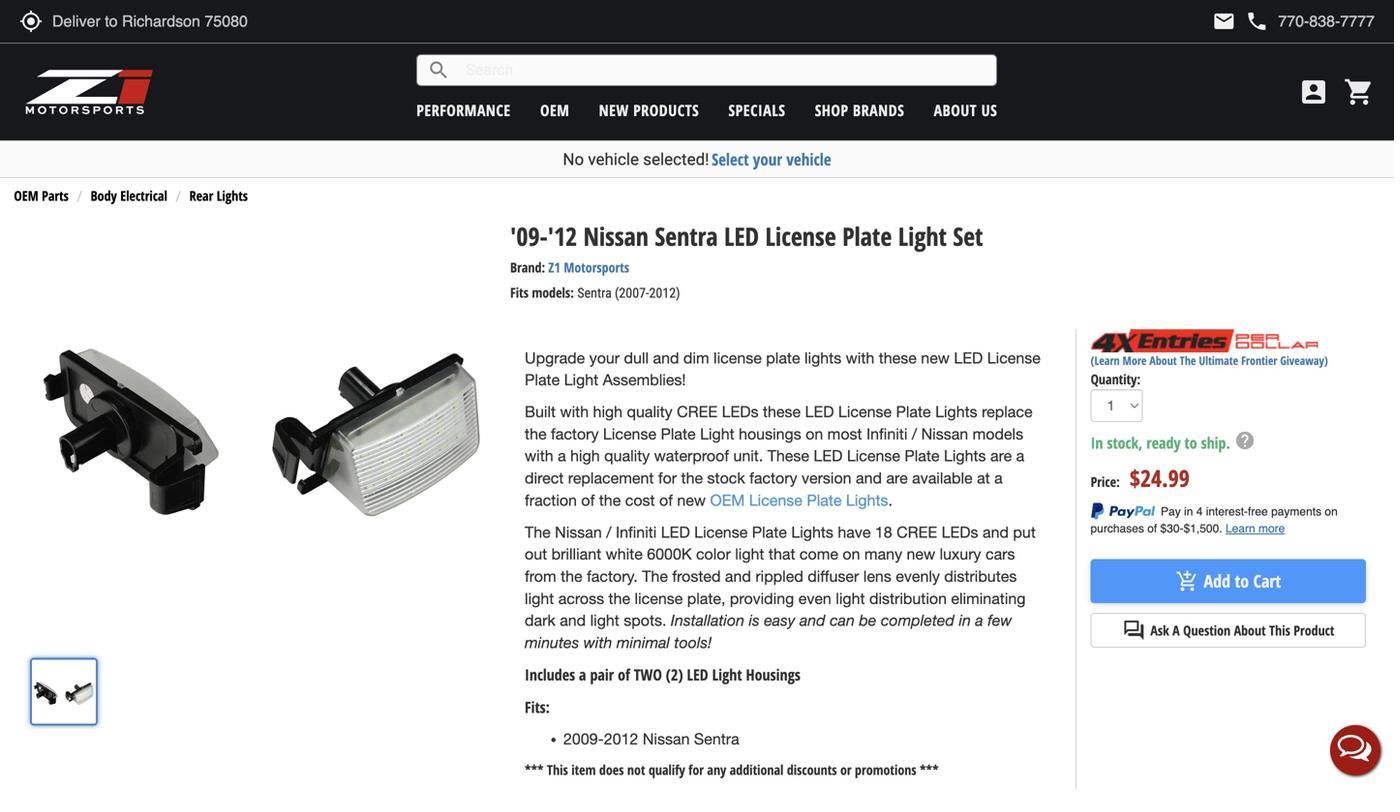 Task type: locate. For each thing, give the bounding box(es) containing it.
are
[[991, 447, 1012, 465], [887, 469, 908, 487]]

led inside the nissan / infiniti led license plate lights have 18 cree leds and put out brilliant white 6000k color light that come on many new luxury cars from the factory. the frosted and rippled diffuser lens evenly distributes light across the license plate, providing even light distribution eliminating dark and light spots.
[[661, 523, 690, 541]]

these up housings
[[763, 403, 801, 421]]

and right dull
[[653, 349, 680, 367]]

housings
[[739, 425, 802, 443]]

0 vertical spatial cree
[[677, 403, 718, 421]]

price: $24.99
[[1091, 462, 1190, 494]]

available
[[913, 469, 973, 487]]

license inside upgrade your dull and dim license plate lights with these new led license plate light assemblies!
[[988, 349, 1041, 367]]

these
[[879, 349, 917, 367], [763, 403, 801, 421]]

sentra down the motorsports
[[578, 285, 612, 301]]

lights up models
[[936, 403, 978, 421]]

to left ship. on the bottom of page
[[1185, 432, 1198, 453]]

.
[[889, 492, 893, 509]]

the left the ultimate
[[1180, 353, 1197, 369]]

0 vertical spatial leds
[[722, 403, 759, 421]]

1 vertical spatial cree
[[897, 523, 938, 541]]

the nissan / infiniti led license plate lights have 18 cree leds and put out brilliant white 6000k color light that come on many new luxury cars from the factory. the frosted and rippled diffuser lens evenly distributes light across the license plate, providing even light distribution eliminating dark and light spots.
[[525, 523, 1036, 630]]

electrical
[[120, 187, 167, 205]]

diffuser
[[808, 568, 860, 586]]

$24.99
[[1130, 462, 1190, 494]]

0 horizontal spatial the
[[525, 523, 551, 541]]

0 vertical spatial your
[[753, 148, 783, 170]]

account_box link
[[1294, 77, 1335, 108]]

0 vertical spatial license
[[714, 349, 762, 367]]

1 horizontal spatial infiniti
[[867, 425, 908, 443]]

frontier
[[1242, 353, 1278, 369]]

high up replacement
[[571, 447, 600, 465]]

a right in
[[976, 611, 984, 630]]

*** this item does not qualify for any additional discounts or promotions ***
[[525, 761, 939, 779]]

0 vertical spatial to
[[1185, 432, 1198, 453]]

0 vertical spatial the
[[1180, 353, 1197, 369]]

in
[[959, 611, 971, 630]]

0 horizontal spatial /
[[607, 523, 612, 541]]

your right select
[[753, 148, 783, 170]]

1 horizontal spatial ***
[[920, 761, 939, 779]]

about us
[[934, 100, 998, 121]]

fits:
[[525, 697, 550, 718]]

us
[[982, 100, 998, 121]]

these inside built with high quality cree leds these led license plate lights replace the factory license plate light housings on most infiniti / nissan models with a high quality waterproof unit. these led license plate lights are a direct replacement for the stock factory version and are available at a fraction of the cost of new
[[763, 403, 801, 421]]

0 horizontal spatial about
[[934, 100, 978, 121]]

more
[[1123, 353, 1147, 369]]

led up the replace
[[954, 349, 983, 367]]

1 horizontal spatial for
[[689, 761, 704, 779]]

0 vertical spatial these
[[879, 349, 917, 367]]

built with high quality cree leds these led license plate lights replace the factory license plate light housings on most infiniti / nissan models with a high quality waterproof unit. these led license plate lights are a direct replacement for the stock factory version and are available at a fraction of the cost of new
[[525, 403, 1033, 509]]

*** left item
[[525, 761, 544, 779]]

no vehicle selected! select your vehicle
[[563, 148, 832, 170]]

the
[[525, 425, 547, 443], [682, 469, 703, 487], [599, 492, 621, 509], [561, 568, 583, 586], [609, 590, 631, 608]]

cree right 18
[[897, 523, 938, 541]]

0 vertical spatial factory
[[551, 425, 599, 443]]

sentra for '12
[[655, 219, 718, 253]]

sentra
[[655, 219, 718, 253], [578, 285, 612, 301], [694, 730, 740, 748]]

a inside installation is easy and can be completed in a few minutes with minimal tools!
[[976, 611, 984, 630]]

additional
[[730, 761, 784, 779]]

0 vertical spatial on
[[806, 425, 824, 443]]

1 vertical spatial on
[[843, 546, 861, 563]]

1 horizontal spatial oem
[[540, 100, 570, 121]]

oem link
[[540, 100, 570, 121]]

0 horizontal spatial this
[[547, 761, 568, 779]]

the down the factory. the
[[609, 590, 631, 608]]

0 horizontal spatial these
[[763, 403, 801, 421]]

1 horizontal spatial factory
[[750, 469, 798, 487]]

infiniti inside the nissan / infiniti led license plate lights have 18 cree leds and put out brilliant white 6000k color light that come on many new luxury cars from the factory. the frosted and rippled diffuser lens evenly distributes light across the license plate, providing even light distribution eliminating dark and light spots.
[[616, 523, 657, 541]]

leds inside built with high quality cree leds these led license plate lights replace the factory license plate light housings on most infiniti / nissan models with a high quality waterproof unit. these led license plate lights are a direct replacement for the stock factory version and are available at a fraction of the cost of new
[[722, 403, 759, 421]]

new products
[[599, 100, 700, 121]]

light up waterproof in the bottom of the page
[[700, 425, 735, 443]]

and right version
[[856, 469, 882, 487]]

oem
[[540, 100, 570, 121], [14, 187, 38, 205], [710, 492, 745, 509]]

light left set
[[899, 219, 947, 253]]

parts
[[42, 187, 69, 205]]

1 horizontal spatial license
[[714, 349, 762, 367]]

0 vertical spatial high
[[593, 403, 623, 421]]

my_location
[[19, 10, 43, 33]]

light inside upgrade your dull and dim license plate lights with these new led license plate light assemblies!
[[564, 371, 599, 389]]

a up direct
[[558, 447, 566, 465]]

1 vertical spatial the
[[525, 523, 551, 541]]

shopping_cart
[[1345, 77, 1376, 108]]

factory down built
[[551, 425, 599, 443]]

nissan inside built with high quality cree leds these led license plate lights replace the factory license plate light housings on most infiniti / nissan models with a high quality waterproof unit. these led license plate lights are a direct replacement for the stock factory version and are available at a fraction of the cost of new
[[922, 425, 969, 443]]

this left item
[[547, 761, 568, 779]]

led inside upgrade your dull and dim license plate lights with these new led license plate light assemblies!
[[954, 349, 983, 367]]

/ up the 'available'
[[912, 425, 917, 443]]

z1 motorsports logo image
[[24, 68, 154, 116]]

in stock, ready to ship. help
[[1091, 430, 1256, 453]]

0 vertical spatial infiniti
[[867, 425, 908, 443]]

about right question
[[1235, 622, 1267, 640]]

new inside the nissan / infiniti led license plate lights have 18 cree leds and put out brilliant white 6000k color light that come on many new luxury cars from the factory. the frosted and rippled diffuser lens evenly distributes light across the license plate, providing even light distribution eliminating dark and light spots.
[[907, 546, 936, 563]]

fraction
[[525, 492, 577, 509]]

led up version
[[814, 447, 843, 465]]

1 horizontal spatial /
[[912, 425, 917, 443]]

license
[[766, 219, 837, 253], [988, 349, 1041, 367], [839, 403, 892, 421], [603, 425, 657, 443], [847, 447, 901, 465], [750, 492, 803, 509], [695, 523, 748, 541]]

1 vertical spatial license
[[635, 590, 683, 608]]

light inside built with high quality cree leds these led license plate lights replace the factory license plate light housings on most infiniti / nissan models with a high quality waterproof unit. these led license plate lights are a direct replacement for the stock factory version and are available at a fraction of the cost of new
[[700, 425, 735, 443]]

minimal
[[617, 634, 670, 652]]

on
[[806, 425, 824, 443], [843, 546, 861, 563]]

with right "lights" in the right top of the page
[[846, 349, 875, 367]]

add_shopping_cart add to cart
[[1176, 569, 1282, 593]]

no
[[563, 150, 584, 169]]

motorsports
[[564, 258, 630, 277]]

of right the pair
[[618, 664, 630, 685]]

/
[[912, 425, 917, 443], [607, 523, 612, 541]]

quantity:
[[1091, 370, 1141, 388]]

mail link
[[1213, 10, 1236, 33]]

to inside in stock, ready to ship. help
[[1185, 432, 1198, 453]]

to right add
[[1235, 569, 1250, 593]]

light
[[899, 219, 947, 253], [564, 371, 599, 389], [700, 425, 735, 443], [713, 664, 743, 685]]

2 vertical spatial sentra
[[694, 730, 740, 748]]

2 horizontal spatial about
[[1235, 622, 1267, 640]]

1 horizontal spatial the
[[1180, 353, 1197, 369]]

for
[[659, 469, 677, 487], [689, 761, 704, 779]]

quality up replacement
[[605, 447, 650, 465]]

leds inside the nissan / infiniti led license plate lights have 18 cree leds and put out brilliant white 6000k color light that come on many new luxury cars from the factory. the frosted and rippled diffuser lens evenly distributes light across the license plate, providing even light distribution eliminating dark and light spots.
[[942, 523, 979, 541]]

are up . on the bottom
[[887, 469, 908, 487]]

1 horizontal spatial cree
[[897, 523, 938, 541]]

1 vertical spatial this
[[547, 761, 568, 779]]

vehicle inside no vehicle selected! select your vehicle
[[588, 150, 639, 169]]

of
[[582, 492, 595, 509], [660, 492, 673, 509], [618, 664, 630, 685]]

lights inside the nissan / infiniti led license plate lights have 18 cree leds and put out brilliant white 6000k color light that come on many new luxury cars from the factory. the frosted and rippled diffuser lens evenly distributes light across the license plate, providing even light distribution eliminating dark and light spots.
[[792, 523, 834, 541]]

1 horizontal spatial leds
[[942, 523, 979, 541]]

mail phone
[[1213, 10, 1269, 33]]

1 vertical spatial are
[[887, 469, 908, 487]]

leds up luxury
[[942, 523, 979, 541]]

infiniti right most
[[867, 425, 908, 443]]

be
[[860, 611, 877, 630]]

distributes
[[945, 568, 1017, 586]]

0 horizontal spatial for
[[659, 469, 677, 487]]

1 horizontal spatial this
[[1270, 622, 1291, 640]]

license up most
[[839, 403, 892, 421]]

0 horizontal spatial on
[[806, 425, 824, 443]]

1 vertical spatial factory
[[750, 469, 798, 487]]

performance
[[417, 100, 511, 121]]

oem for oem license plate lights .
[[710, 492, 745, 509]]

sentra up any
[[694, 730, 740, 748]]

about
[[934, 100, 978, 121], [1150, 353, 1178, 369], [1235, 622, 1267, 640]]

for down waterproof in the bottom of the page
[[659, 469, 677, 487]]

Search search field
[[451, 55, 997, 85]]

oem up no
[[540, 100, 570, 121]]

the down brilliant at bottom
[[561, 568, 583, 586]]

lights up the 'available'
[[944, 447, 987, 465]]

*** right promotions
[[920, 761, 939, 779]]

1 horizontal spatial on
[[843, 546, 861, 563]]

installation is easy and can be completed in a few minutes with minimal tools!
[[525, 611, 1013, 652]]

0 horizontal spatial your
[[590, 349, 620, 367]]

0 horizontal spatial to
[[1185, 432, 1198, 453]]

0 vertical spatial sentra
[[655, 219, 718, 253]]

license up the replace
[[988, 349, 1041, 367]]

nissan up the 'available'
[[922, 425, 969, 443]]

0 horizontal spatial ***
[[525, 761, 544, 779]]

about left the us
[[934, 100, 978, 121]]

any
[[708, 761, 727, 779]]

the inside the nissan / infiniti led license plate lights have 18 cree leds and put out brilliant white 6000k color light that come on many new luxury cars from the factory. the frosted and rippled diffuser lens evenly distributes light across the license plate, providing even light distribution eliminating dark and light spots.
[[525, 523, 551, 541]]

nissan up qualify
[[643, 730, 690, 748]]

and inside upgrade your dull and dim license plate lights with these new led license plate light assemblies!
[[653, 349, 680, 367]]

oem down stock
[[710, 492, 745, 509]]

factory down the these
[[750, 469, 798, 487]]

for left any
[[689, 761, 704, 779]]

cree up waterproof in the bottom of the page
[[677, 403, 718, 421]]

2009-2012 nissan sentra
[[564, 730, 740, 748]]

across
[[559, 590, 605, 608]]

1 *** from the left
[[525, 761, 544, 779]]

and inside installation is easy and can be completed in a few minutes with minimal tools!
[[800, 611, 826, 630]]

the up out
[[525, 523, 551, 541]]

0 horizontal spatial factory
[[551, 425, 599, 443]]

rear lights
[[189, 187, 248, 205]]

the
[[1180, 353, 1197, 369], [525, 523, 551, 541]]

license up spots.
[[635, 590, 683, 608]]

license inside '09-'12 nissan sentra led license plate light set brand: z1 motorsports fits models: sentra (2007-2012)
[[766, 219, 837, 253]]

lights up "come"
[[792, 523, 834, 541]]

new inside upgrade your dull and dim license plate lights with these new led license plate light assemblies!
[[921, 349, 950, 367]]

for inside built with high quality cree leds these led license plate lights replace the factory license plate light housings on most infiniti / nissan models with a high quality waterproof unit. these led license plate lights are a direct replacement for the stock factory version and are available at a fraction of the cost of new
[[659, 469, 677, 487]]

license right "dim"
[[714, 349, 762, 367]]

vehicle down shop
[[787, 148, 832, 170]]

white
[[606, 546, 643, 563]]

led down select
[[725, 219, 759, 253]]

2 vertical spatial oem
[[710, 492, 745, 509]]

1 horizontal spatial are
[[991, 447, 1012, 465]]

are down models
[[991, 447, 1012, 465]]

on inside built with high quality cree leds these led license plate lights replace the factory license plate light housings on most infiniti / nissan models with a high quality waterproof unit. these led license plate lights are a direct replacement for the stock factory version and are available at a fraction of the cost of new
[[806, 425, 824, 443]]

nissan up brilliant at bottom
[[555, 523, 602, 541]]

high down assemblies!
[[593, 403, 623, 421]]

of down replacement
[[582, 492, 595, 509]]

quality down assemblies!
[[627, 403, 673, 421]]

models
[[973, 425, 1024, 443]]

1 vertical spatial to
[[1235, 569, 1250, 593]]

of right cost
[[660, 492, 673, 509]]

giveaway)
[[1281, 353, 1329, 369]]

this left product
[[1270, 622, 1291, 640]]

product
[[1294, 622, 1335, 640]]

item
[[572, 761, 596, 779]]

out
[[525, 546, 547, 563]]

your left dull
[[590, 349, 620, 367]]

led up 6000k
[[661, 523, 690, 541]]

0 horizontal spatial infiniti
[[616, 523, 657, 541]]

0 horizontal spatial vehicle
[[588, 150, 639, 169]]

0 horizontal spatial are
[[887, 469, 908, 487]]

0 horizontal spatial cree
[[677, 403, 718, 421]]

0 horizontal spatial oem
[[14, 187, 38, 205]]

and down across
[[560, 612, 586, 630]]

1 vertical spatial your
[[590, 349, 620, 367]]

the down built
[[525, 425, 547, 443]]

on down have
[[843, 546, 861, 563]]

includes
[[525, 664, 575, 685]]

with up the pair
[[584, 634, 613, 652]]

1 vertical spatial leds
[[942, 523, 979, 541]]

license inside the nissan / infiniti led license plate lights have 18 cree leds and put out brilliant white 6000k color light that come on many new luxury cars from the factory. the frosted and rippled diffuser lens evenly distributes light across the license plate, providing even light distribution eliminating dark and light spots.
[[635, 590, 683, 608]]

and down even
[[800, 611, 826, 630]]

account_box
[[1299, 77, 1330, 108]]

light down upgrade
[[564, 371, 599, 389]]

1 vertical spatial oem
[[14, 187, 38, 205]]

vehicle right no
[[588, 150, 639, 169]]

0 vertical spatial oem
[[540, 100, 570, 121]]

2 horizontal spatial oem
[[710, 492, 745, 509]]

a down models
[[1017, 447, 1025, 465]]

1 horizontal spatial these
[[879, 349, 917, 367]]

infiniti up white
[[616, 523, 657, 541]]

on left most
[[806, 425, 824, 443]]

with inside installation is easy and can be completed in a few minutes with minimal tools!
[[584, 634, 613, 652]]

sentra up '2012)'
[[655, 219, 718, 253]]

1 vertical spatial /
[[607, 523, 612, 541]]

body electrical link
[[91, 187, 167, 205]]

license up color
[[695, 523, 748, 541]]

2 vertical spatial about
[[1235, 622, 1267, 640]]

0 horizontal spatial leds
[[722, 403, 759, 421]]

1 horizontal spatial vehicle
[[787, 148, 832, 170]]

/ inside built with high quality cree leds these led license plate lights replace the factory license plate light housings on most infiniti / nissan models with a high quality waterproof unit. these led license plate lights are a direct replacement for the stock factory version and are available at a fraction of the cost of new
[[912, 425, 917, 443]]

2009-
[[564, 730, 604, 748]]

z1
[[549, 258, 561, 277]]

0 vertical spatial /
[[912, 425, 917, 443]]

1 vertical spatial for
[[689, 761, 704, 779]]

1 vertical spatial infiniti
[[616, 523, 657, 541]]

1 vertical spatial these
[[763, 403, 801, 421]]

license down most
[[847, 447, 901, 465]]

0 vertical spatial for
[[659, 469, 677, 487]]

oem left parts
[[14, 187, 38, 205]]

light
[[735, 546, 765, 563], [525, 590, 554, 608], [836, 590, 866, 608], [591, 612, 620, 630]]

most
[[828, 425, 863, 443]]

license down select your vehicle link
[[766, 219, 837, 253]]

1 horizontal spatial about
[[1150, 353, 1178, 369]]

lens
[[864, 568, 892, 586]]

shop brands
[[815, 100, 905, 121]]

leds
[[722, 403, 759, 421], [942, 523, 979, 541]]

does
[[600, 761, 624, 779]]

the down replacement
[[599, 492, 621, 509]]

0 horizontal spatial license
[[635, 590, 683, 608]]

put
[[1014, 523, 1036, 541]]

shop brands link
[[815, 100, 905, 121]]

0 vertical spatial are
[[991, 447, 1012, 465]]

luxury
[[940, 546, 982, 563]]

nissan up the motorsports
[[584, 219, 649, 253]]

these right "lights" in the right top of the page
[[879, 349, 917, 367]]

leds up housings
[[722, 403, 759, 421]]

about right more
[[1150, 353, 1178, 369]]

providing
[[730, 590, 795, 608]]

easy
[[764, 611, 796, 630]]

0 vertical spatial this
[[1270, 622, 1291, 640]]

with up direct
[[525, 447, 554, 465]]

/ up white
[[607, 523, 612, 541]]

cart
[[1254, 569, 1282, 593]]

stock
[[708, 469, 746, 487]]

that
[[769, 546, 796, 563]]



Task type: vqa. For each thing, say whether or not it's contained in the screenshot.
performance link
yes



Task type: describe. For each thing, give the bounding box(es) containing it.
many
[[865, 546, 903, 563]]

shopping_cart link
[[1340, 77, 1376, 108]]

shop
[[815, 100, 849, 121]]

this inside question_answer ask a question about this product
[[1270, 622, 1291, 640]]

upgrade
[[525, 349, 585, 367]]

dim
[[684, 349, 710, 367]]

and inside built with high quality cree leds these led license plate lights replace the factory license plate light housings on most infiniti / nissan models with a high quality waterproof unit. these led license plate lights are a direct replacement for the stock factory version and are available at a fraction of the cost of new
[[856, 469, 882, 487]]

1 horizontal spatial to
[[1235, 569, 1250, 593]]

plate,
[[688, 590, 726, 608]]

'12
[[548, 219, 578, 253]]

qualify
[[649, 761, 686, 779]]

18
[[876, 523, 893, 541]]

light left housings
[[713, 664, 743, 685]]

z1 motorsports link
[[549, 258, 630, 277]]

set
[[954, 219, 984, 253]]

minutes
[[525, 634, 580, 652]]

rippled
[[756, 568, 804, 586]]

/ inside the nissan / infiniti led license plate lights have 18 cree leds and put out brilliant white 6000k color light that come on many new luxury cars from the factory. the frosted and rippled diffuser lens evenly distributes light across the license plate, providing even light distribution eliminating dark and light spots.
[[607, 523, 612, 541]]

about inside question_answer ask a question about this product
[[1235, 622, 1267, 640]]

specials link
[[729, 100, 786, 121]]

lights
[[805, 349, 842, 367]]

2 *** from the left
[[920, 761, 939, 779]]

'09-
[[511, 219, 548, 253]]

light left that
[[735, 546, 765, 563]]

assemblies!
[[603, 371, 686, 389]]

nissan inside the nissan / infiniti led license plate lights have 18 cree leds and put out brilliant white 6000k color light that come on many new luxury cars from the factory. the frosted and rippled diffuser lens evenly distributes light across the license plate, providing even light distribution eliminating dark and light spots.
[[555, 523, 602, 541]]

2 horizontal spatial of
[[660, 492, 673, 509]]

ultimate
[[1200, 353, 1239, 369]]

1 vertical spatial high
[[571, 447, 600, 465]]

in
[[1091, 432, 1104, 453]]

performance link
[[417, 100, 511, 121]]

cree inside built with high quality cree leds these led license plate lights replace the factory license plate light housings on most infiniti / nissan models with a high quality waterproof unit. these led license plate lights are a direct replacement for the stock factory version and are available at a fraction of the cost of new
[[677, 403, 718, 421]]

spots.
[[624, 612, 667, 630]]

brand:
[[511, 258, 546, 277]]

with inside upgrade your dull and dim license plate lights with these new led license plate light assemblies!
[[846, 349, 875, 367]]

(2007-
[[615, 285, 650, 301]]

factory. the
[[587, 568, 668, 586]]

not
[[628, 761, 646, 779]]

0 vertical spatial quality
[[627, 403, 673, 421]]

price:
[[1091, 473, 1121, 491]]

light up dark
[[525, 590, 554, 608]]

1 vertical spatial sentra
[[578, 285, 612, 301]]

led inside '09-'12 nissan sentra led license plate light set brand: z1 motorsports fits models: sentra (2007-2012)
[[725, 219, 759, 253]]

sentra for 2012
[[694, 730, 740, 748]]

includes a pair of two (2) led light housings
[[525, 664, 801, 685]]

new inside built with high quality cree leds these led license plate lights replace the factory license plate light housings on most infiniti / nissan models with a high quality waterproof unit. these led license plate lights are a direct replacement for the stock factory version and are available at a fraction of the cost of new
[[677, 492, 706, 509]]

1 vertical spatial about
[[1150, 353, 1178, 369]]

rear lights link
[[189, 187, 248, 205]]

question_answer ask a question about this product
[[1123, 619, 1335, 642]]

have
[[838, 523, 871, 541]]

is
[[749, 611, 760, 630]]

light up can
[[836, 590, 866, 608]]

2012
[[604, 730, 639, 748]]

6000k
[[647, 546, 692, 563]]

can
[[830, 611, 855, 630]]

light down across
[[591, 612, 620, 630]]

license inside the nissan / infiniti led license plate lights have 18 cree leds and put out brilliant white 6000k color light that come on many new luxury cars from the factory. the frosted and rippled diffuser lens evenly distributes light across the license plate, providing even light distribution eliminating dark and light spots.
[[695, 523, 748, 541]]

oem parts
[[14, 187, 69, 205]]

discounts
[[787, 761, 837, 779]]

even
[[799, 590, 832, 608]]

license down the these
[[750, 492, 803, 509]]

direct
[[525, 469, 564, 487]]

these inside upgrade your dull and dim license plate lights with these new led license plate light assemblies!
[[879, 349, 917, 367]]

products
[[634, 100, 700, 121]]

installation
[[671, 611, 745, 630]]

add
[[1205, 569, 1231, 593]]

2012)
[[649, 285, 681, 301]]

1 horizontal spatial of
[[618, 664, 630, 685]]

cars
[[986, 546, 1016, 563]]

1 horizontal spatial your
[[753, 148, 783, 170]]

license inside upgrade your dull and dim license plate lights with these new led license plate light assemblies!
[[714, 349, 762, 367]]

a left the pair
[[579, 664, 587, 685]]

on inside the nissan / infiniti led license plate lights have 18 cree leds and put out brilliant white 6000k color light that come on many new luxury cars from the factory. the frosted and rippled diffuser lens evenly distributes light across the license plate, providing even light distribution eliminating dark and light spots.
[[843, 546, 861, 563]]

license up replacement
[[603, 425, 657, 443]]

cost
[[626, 492, 655, 509]]

plate inside '09-'12 nissan sentra led license plate light set brand: z1 motorsports fits models: sentra (2007-2012)
[[843, 219, 892, 253]]

oem for oem
[[540, 100, 570, 121]]

promotions
[[855, 761, 917, 779]]

oem for oem parts
[[14, 187, 38, 205]]

frosted
[[673, 568, 721, 586]]

search
[[427, 59, 451, 82]]

and up "providing"
[[725, 568, 752, 586]]

evenly
[[896, 568, 941, 586]]

plate inside upgrade your dull and dim license plate lights with these new led license plate light assemblies!
[[525, 371, 560, 389]]

1 vertical spatial quality
[[605, 447, 650, 465]]

body
[[91, 187, 117, 205]]

0 horizontal spatial of
[[582, 492, 595, 509]]

nissan inside '09-'12 nissan sentra led license plate light set brand: z1 motorsports fits models: sentra (2007-2012)
[[584, 219, 649, 253]]

cree inside the nissan / infiniti led license plate lights have 18 cree leds and put out brilliant white 6000k color light that come on many new luxury cars from the factory. the frosted and rippled diffuser lens evenly distributes light across the license plate, providing even light distribution eliminating dark and light spots.
[[897, 523, 938, 541]]

with right built
[[560, 403, 589, 421]]

0 vertical spatial about
[[934, 100, 978, 121]]

oem license plate lights .
[[710, 492, 893, 509]]

plate inside the nissan / infiniti led license plate lights have 18 cree leds and put out brilliant white 6000k color light that come on many new luxury cars from the factory. the frosted and rippled diffuser lens evenly distributes light across the license plate, providing even light distribution eliminating dark and light spots.
[[752, 523, 787, 541]]

help
[[1235, 430, 1256, 451]]

dark
[[525, 612, 556, 630]]

few
[[988, 611, 1013, 630]]

'09-'12 nissan sentra led license plate light set brand: z1 motorsports fits models: sentra (2007-2012)
[[511, 219, 984, 302]]

dull
[[624, 349, 649, 367]]

question
[[1184, 622, 1231, 640]]

phone
[[1246, 10, 1269, 33]]

add_shopping_cart
[[1176, 570, 1200, 593]]

phone link
[[1246, 10, 1376, 33]]

led right (2)
[[687, 664, 709, 685]]

unit.
[[734, 447, 764, 465]]

new products link
[[599, 100, 700, 121]]

lights right rear
[[217, 187, 248, 205]]

the down waterproof in the bottom of the page
[[682, 469, 703, 487]]

upgrade your dull and dim license plate lights with these new led license plate light assemblies!
[[525, 349, 1041, 389]]

rear
[[189, 187, 213, 205]]

or
[[841, 761, 852, 779]]

light inside '09-'12 nissan sentra led license plate light set brand: z1 motorsports fits models: sentra (2007-2012)
[[899, 219, 947, 253]]

and up cars
[[983, 523, 1009, 541]]

led up most
[[805, 403, 835, 421]]

replacement
[[568, 469, 654, 487]]

about us link
[[934, 100, 998, 121]]

infiniti inside built with high quality cree leds these led license plate lights replace the factory license plate light housings on most infiniti / nissan models with a high quality waterproof unit. these led license plate lights are a direct replacement for the stock factory version and are available at a fraction of the cost of new
[[867, 425, 908, 443]]

(learn
[[1091, 353, 1120, 369]]

from
[[525, 568, 557, 586]]

your inside upgrade your dull and dim license plate lights with these new led license plate light assemblies!
[[590, 349, 620, 367]]

fits
[[511, 284, 529, 302]]

waterproof
[[655, 447, 729, 465]]

completed
[[881, 611, 955, 630]]

brilliant
[[552, 546, 602, 563]]

(learn more about the ultimate frontier giveaway) link
[[1091, 353, 1329, 369]]

a
[[1173, 622, 1180, 640]]

(learn more about the ultimate frontier giveaway)
[[1091, 353, 1329, 369]]

lights up have
[[847, 492, 889, 509]]



